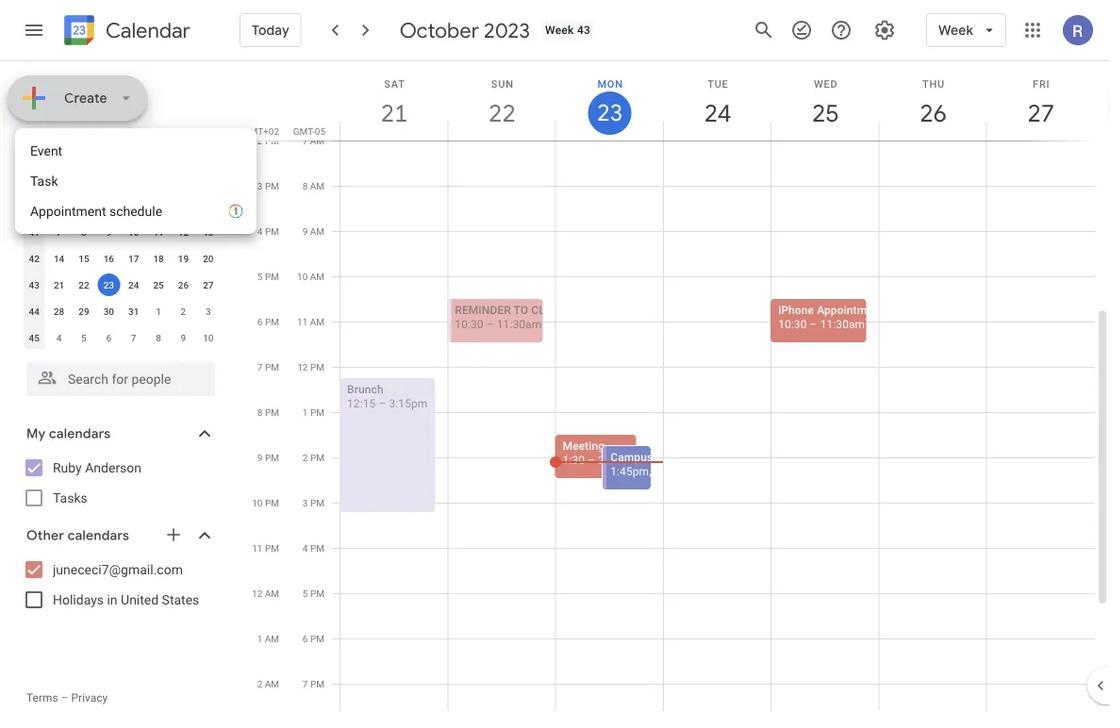 Task type: vqa. For each thing, say whether or not it's contained in the screenshot.


Task type: describe. For each thing, give the bounding box(es) containing it.
11:30am inside reminder to clean 10:30 – 11:30am
[[497, 317, 542, 331]]

9 am
[[303, 226, 325, 237]]

19
[[178, 253, 189, 264]]

26 column header
[[879, 61, 988, 141]]

30 for 30 element
[[103, 306, 114, 317]]

gmt-
[[293, 125, 315, 137]]

sun
[[491, 78, 514, 90]]

meeting 1:30 – 2:30pm
[[563, 439, 637, 467]]

pm right the 10 pm
[[310, 497, 325, 509]]

– inside meeting 1:30 – 2:30pm
[[588, 453, 596, 467]]

24 inside october 2023 grid
[[128, 279, 139, 291]]

26 link
[[912, 92, 955, 135]]

16
[[103, 253, 114, 264]]

other calendars button
[[4, 521, 234, 551]]

appointment schedule
[[30, 203, 162, 219]]

terms
[[26, 692, 58, 705]]

in
[[107, 592, 118, 608]]

november 1 element
[[147, 300, 170, 323]]

3 right the 10 pm
[[303, 497, 308, 509]]

pm right 1 am
[[310, 633, 325, 644]]

row containing 41
[[22, 219, 221, 245]]

meeting inside campus meeting rescheduled 1:45pm ,
[[656, 451, 698, 464]]

1 vertical spatial october 2023
[[26, 142, 115, 159]]

4 right the 11 pm
[[303, 543, 308, 554]]

20 element
[[197, 247, 220, 270]]

week button
[[927, 8, 1007, 53]]

3 up 10 element
[[131, 200, 136, 211]]

november 10 element
[[197, 326, 220, 349]]

7 right 41 on the top left of the page
[[56, 226, 62, 238]]

brunch 12:15 – 3:15pm
[[347, 383, 428, 410]]

11:30am inside iphone appointment 10:30 – 11:30am
[[821, 317, 865, 331]]

43 inside october 2023 grid
[[29, 279, 40, 291]]

pm left 11 am
[[265, 316, 279, 327]]

31 element
[[122, 300, 145, 323]]

10:30 inside reminder to clean 10:30 – 11:30am
[[455, 317, 484, 331]]

iphone appointment 10:30 – 11:30am
[[779, 303, 884, 331]]

27 column header
[[987, 61, 1095, 141]]

1 horizontal spatial 3 pm
[[303, 497, 325, 509]]

tue 24
[[703, 78, 730, 129]]

9 for 9 am
[[303, 226, 308, 237]]

21 inside row group
[[54, 279, 64, 291]]

am for 2 am
[[265, 678, 279, 690]]

thu
[[923, 78, 945, 90]]

26 inside column header
[[919, 98, 946, 129]]

2 am
[[257, 678, 279, 690]]

s row
[[22, 166, 221, 192]]

1 vertical spatial 7 pm
[[303, 678, 325, 690]]

2 left november 3 element
[[181, 306, 186, 317]]

20
[[203, 253, 214, 264]]

23, today element
[[97, 274, 120, 296]]

ruby anderson
[[53, 460, 142, 476]]

10 pm
[[252, 497, 279, 509]]

my calendars button
[[4, 419, 234, 449]]

– inside iphone appointment 10:30 – 11:30am
[[810, 317, 818, 331]]

27 link
[[1020, 92, 1063, 135]]

27 element
[[197, 274, 220, 296]]

24 inside column header
[[703, 98, 730, 129]]

gmt-05
[[293, 125, 326, 137]]

week 43
[[545, 24, 591, 37]]

11 pm
[[252, 543, 279, 554]]

25 inside october 2023 grid
[[153, 279, 164, 291]]

18 element
[[147, 247, 170, 270]]

1 for 1 pm
[[303, 407, 308, 418]]

pm right the 11 pm
[[310, 543, 325, 554]]

2 down 1 am
[[257, 678, 263, 690]]

am for 12 am
[[265, 588, 279, 599]]

45
[[29, 332, 40, 343]]

28 element
[[48, 300, 70, 323]]

calendar element
[[60, 11, 190, 53]]

row containing 42
[[22, 245, 221, 272]]

1 horizontal spatial 43
[[577, 24, 591, 37]]

week for week
[[939, 22, 974, 39]]

november 6 element
[[97, 326, 120, 349]]

0 vertical spatial appointment
[[30, 203, 106, 219]]

21 element
[[48, 274, 70, 296]]

0 vertical spatial 6 pm
[[257, 316, 279, 327]]

12 element
[[172, 221, 195, 243]]

1 horizontal spatial 5 pm
[[303, 588, 325, 599]]

meeting inside meeting 1:30 – 2:30pm
[[563, 439, 605, 452]]

1 horizontal spatial 4 pm
[[303, 543, 325, 554]]

holidays in united states
[[53, 592, 199, 608]]

23 link
[[588, 92, 632, 135]]

row containing 44
[[22, 298, 221, 325]]

fri 27
[[1027, 78, 1054, 129]]

16 element
[[97, 247, 120, 270]]

11 for 11
[[153, 226, 164, 238]]

thu 26
[[919, 78, 946, 129]]

14
[[54, 253, 64, 264]]

1 vertical spatial 2 pm
[[303, 452, 325, 463]]

23 inside mon 23
[[596, 98, 622, 128]]

pm down 9 pm
[[265, 497, 279, 509]]

sat 21
[[380, 78, 407, 129]]

ruby
[[53, 460, 82, 476]]

0 horizontal spatial 4 pm
[[257, 226, 279, 237]]

10 element
[[122, 221, 145, 243]]

15
[[79, 253, 89, 264]]

2 right 9 pm
[[303, 452, 308, 463]]

31
[[128, 306, 139, 317]]

7 up 8 pm
[[257, 361, 263, 373]]

44
[[29, 306, 40, 317]]

am for 8 am
[[310, 180, 325, 192]]

reminder to clean 10:30 – 11:30am
[[455, 303, 567, 331]]

0 horizontal spatial 7 pm
[[257, 361, 279, 373]]

12:15
[[347, 397, 376, 410]]

pm left the 1 pm
[[265, 407, 279, 418]]

8 pm
[[257, 407, 279, 418]]

10 for 10 pm
[[252, 497, 263, 509]]

september 30 element
[[48, 194, 70, 217]]

2 horizontal spatial 6
[[303, 633, 308, 644]]

24 link
[[696, 92, 740, 135]]

pm left 9 am
[[265, 226, 279, 237]]

today button
[[240, 8, 302, 53]]

1 for november 1 element
[[156, 306, 161, 317]]

4 left november 5 element
[[56, 332, 62, 343]]

add other calendars image
[[164, 526, 183, 544]]

1 horizontal spatial 2023
[[484, 17, 530, 43]]

pm down 8 pm
[[265, 452, 279, 463]]

sat
[[384, 78, 405, 90]]

12 pm
[[297, 361, 325, 373]]

row containing 43
[[22, 272, 221, 298]]

week for week 43
[[545, 24, 574, 37]]

9 pm
[[257, 452, 279, 463]]

42
[[29, 253, 40, 264]]

fri
[[1033, 78, 1051, 90]]

create
[[64, 90, 107, 107]]

8 for november 8 element
[[156, 332, 161, 343]]

12 for 12 pm
[[297, 361, 308, 373]]

row containing 45
[[22, 325, 221, 351]]

iphone
[[779, 303, 814, 317]]

other
[[26, 527, 64, 544]]

1:30
[[563, 453, 585, 467]]

settings menu image
[[874, 19, 896, 42]]

29 element
[[73, 300, 95, 323]]

mon
[[598, 78, 624, 90]]

7 left 05
[[303, 135, 308, 146]]

column header inside october 2023 grid
[[22, 166, 47, 192]]

november 5 element
[[73, 326, 95, 349]]

clean
[[531, 303, 567, 317]]

0 vertical spatial october 2023
[[400, 17, 530, 43]]

24 column header
[[663, 61, 772, 141]]

privacy link
[[71, 692, 108, 705]]

am for 11 am
[[310, 316, 325, 327]]

to
[[514, 303, 529, 317]]

0 horizontal spatial 5 pm
[[257, 271, 279, 282]]

am for 10 am
[[310, 271, 325, 282]]

brunch
[[347, 383, 384, 396]]

22 column header
[[448, 61, 556, 141]]

7 right the 2 am
[[303, 678, 308, 690]]

calendars for my calendars
[[49, 426, 111, 443]]

21 link
[[373, 92, 416, 135]]

41
[[29, 226, 40, 238]]

row containing 40
[[22, 192, 221, 219]]

create button
[[8, 75, 147, 121]]

terms link
[[26, 692, 58, 705]]

sun 22
[[488, 78, 515, 129]]

9 for 9 pm
[[257, 452, 263, 463]]

5 inside row group
[[81, 332, 87, 343]]

28
[[54, 306, 64, 317]]

15 element
[[73, 247, 95, 270]]

pm left the 10 am
[[265, 271, 279, 282]]

17 element
[[122, 247, 145, 270]]



Task type: locate. For each thing, give the bounding box(es) containing it.
0 vertical spatial calendars
[[49, 426, 111, 443]]

1 horizontal spatial 11
[[252, 543, 263, 554]]

meeting
[[563, 439, 605, 452], [656, 451, 698, 464]]

am for 1 am
[[265, 633, 279, 644]]

meeting right campus
[[656, 451, 698, 464]]

3 pm left 8 am
[[257, 180, 279, 192]]

Search for people text field
[[38, 362, 204, 396]]

october 2023 up the sun
[[400, 17, 530, 43]]

0 vertical spatial 2023
[[484, 17, 530, 43]]

1 horizontal spatial 21
[[380, 98, 407, 129]]

1 vertical spatial 30
[[103, 306, 114, 317]]

appointment down s
[[30, 203, 106, 219]]

states
[[162, 592, 199, 608]]

junececi7@gmail.com
[[53, 562, 183, 577]]

11 right 10 element
[[153, 226, 164, 238]]

1 row from the top
[[22, 192, 221, 219]]

grid
[[242, 61, 1111, 712]]

row group containing 40
[[22, 192, 221, 351]]

23 column header
[[555, 61, 664, 141]]

1 down 12 am
[[257, 633, 263, 644]]

am for 7 am
[[310, 135, 325, 146]]

1 horizontal spatial 30
[[103, 306, 114, 317]]

25 right the 24 element
[[153, 279, 164, 291]]

8 up 9 am
[[303, 180, 308, 192]]

12 down 11 am
[[297, 361, 308, 373]]

5 left the 10 am
[[257, 271, 263, 282]]

5 pm right 12 am
[[303, 588, 325, 599]]

0 horizontal spatial 5
[[81, 332, 87, 343]]

my calendars
[[26, 426, 111, 443]]

2 10:30 from the left
[[779, 317, 807, 331]]

– inside reminder to clean 10:30 – 11:30am
[[487, 317, 494, 331]]

11 am
[[297, 316, 325, 327]]

campus meeting rescheduled 1:45pm ,
[[611, 451, 779, 478]]

schedule
[[109, 203, 162, 219]]

8 up 9 pm
[[257, 407, 263, 418]]

12 right 11 element
[[178, 226, 189, 238]]

november 2 element
[[172, 300, 195, 323]]

12
[[178, 226, 189, 238], [297, 361, 308, 373], [252, 588, 263, 599]]

0 vertical spatial 12
[[178, 226, 189, 238]]

6 pm right 1 am
[[303, 633, 325, 644]]

1 horizontal spatial october 2023
[[400, 17, 530, 43]]

november 3 element
[[197, 300, 220, 323]]

tasks
[[53, 490, 87, 506]]

1 horizontal spatial october
[[400, 17, 479, 43]]

– down iphone
[[810, 317, 818, 331]]

– inside brunch 12:15 – 3:15pm
[[379, 397, 386, 410]]

23 down mon
[[596, 98, 622, 128]]

0 vertical spatial 25
[[811, 98, 838, 129]]

1 horizontal spatial 6 pm
[[303, 633, 325, 644]]

12 am
[[252, 588, 279, 599]]

calendars for other calendars
[[68, 527, 129, 544]]

4
[[156, 200, 161, 211], [257, 226, 263, 237], [56, 332, 62, 343], [303, 543, 308, 554]]

2 pm
[[257, 135, 279, 146], [303, 452, 325, 463]]

10 for november 10 element
[[203, 332, 214, 343]]

7
[[303, 135, 308, 146], [56, 226, 62, 238], [131, 332, 136, 343], [257, 361, 263, 373], [303, 678, 308, 690]]

29
[[79, 306, 89, 317]]

21 left 22 element
[[54, 279, 64, 291]]

rescheduled
[[701, 451, 779, 464]]

1 vertical spatial 21
[[54, 279, 64, 291]]

2 pm down the 1 pm
[[303, 452, 325, 463]]

25 link
[[804, 92, 848, 135]]

1 for 1 am
[[257, 633, 263, 644]]

1 am
[[257, 633, 279, 644]]

am down 9 am
[[310, 271, 325, 282]]

12 for 12
[[178, 226, 189, 238]]

23 cell
[[96, 272, 121, 298]]

0 vertical spatial 3 pm
[[257, 180, 279, 192]]

row group
[[22, 192, 221, 351]]

0 horizontal spatial 25
[[153, 279, 164, 291]]

1 horizontal spatial 27
[[1027, 98, 1054, 129]]

calendars up junececi7@gmail.com
[[68, 527, 129, 544]]

1 horizontal spatial 12
[[252, 588, 263, 599]]

22 down the sun
[[488, 98, 515, 129]]

2 row from the top
[[22, 219, 221, 245]]

pm left 12 pm
[[265, 361, 279, 373]]

gmt+02
[[243, 125, 279, 137]]

6 right 1 am
[[303, 633, 308, 644]]

10 up 11 am
[[297, 271, 308, 282]]

1 horizontal spatial 5
[[257, 271, 263, 282]]

1 vertical spatial 22
[[79, 279, 89, 291]]

pm
[[265, 135, 279, 146], [265, 180, 279, 192], [265, 226, 279, 237], [265, 271, 279, 282], [265, 316, 279, 327], [265, 361, 279, 373], [310, 361, 325, 373], [265, 407, 279, 418], [310, 407, 325, 418], [265, 452, 279, 463], [310, 452, 325, 463], [265, 497, 279, 509], [310, 497, 325, 509], [265, 543, 279, 554], [310, 543, 325, 554], [310, 588, 325, 599], [310, 633, 325, 644], [310, 678, 325, 690]]

pm down the 10 pm
[[265, 543, 279, 554]]

terms – privacy
[[26, 692, 108, 705]]

10:30
[[455, 317, 484, 331], [779, 317, 807, 331]]

0 vertical spatial 7 pm
[[257, 361, 279, 373]]

30 element
[[97, 300, 120, 323]]

9 right november 8 element
[[181, 332, 186, 343]]

other calendars
[[26, 527, 129, 544]]

1 10:30 from the left
[[455, 317, 484, 331]]

am up the 2 am
[[265, 633, 279, 644]]

0 horizontal spatial 43
[[29, 279, 40, 291]]

0 horizontal spatial 10:30
[[455, 317, 484, 331]]

row
[[22, 192, 221, 219], [22, 219, 221, 245], [22, 245, 221, 272], [22, 272, 221, 298], [22, 298, 221, 325], [22, 325, 221, 351]]

1 horizontal spatial 23
[[596, 98, 622, 128]]

november 9 element
[[172, 326, 195, 349]]

11 up 12 am
[[252, 543, 263, 554]]

s
[[56, 174, 62, 185]]

2023
[[484, 17, 530, 43], [83, 142, 115, 159]]

25 down wed
[[811, 98, 838, 129]]

22 element
[[73, 274, 95, 296]]

11 inside october 2023 grid
[[153, 226, 164, 238]]

– right 1:30
[[588, 453, 596, 467]]

0 horizontal spatial october 2023
[[26, 142, 115, 159]]

1 vertical spatial 6
[[106, 332, 111, 343]]

10 down schedule
[[128, 226, 139, 238]]

2 pm left 'gmt-'
[[257, 135, 279, 146]]

1 horizontal spatial 26
[[919, 98, 946, 129]]

10:30 down reminder
[[455, 317, 484, 331]]

october 2023 up s
[[26, 142, 115, 159]]

1 horizontal spatial 22
[[488, 98, 515, 129]]

26 element
[[172, 274, 195, 296]]

1 horizontal spatial 24
[[703, 98, 730, 129]]

9 up the 10 pm
[[257, 452, 263, 463]]

11
[[153, 226, 164, 238], [297, 316, 308, 327], [252, 543, 263, 554]]

13
[[203, 226, 214, 238]]

30 right the '40'
[[54, 200, 64, 211]]

05
[[315, 125, 326, 137]]

10 am
[[297, 271, 325, 282]]

0 vertical spatial 24
[[703, 98, 730, 129]]

november 8 element
[[147, 326, 170, 349]]

6 left 11 am
[[257, 316, 263, 327]]

8
[[303, 180, 308, 192], [81, 226, 87, 238], [156, 332, 161, 343], [257, 407, 263, 418]]

pm left 8 am
[[265, 180, 279, 192]]

7 pm
[[257, 361, 279, 373], [303, 678, 325, 690]]

1 vertical spatial calendars
[[68, 527, 129, 544]]

24 element
[[122, 274, 145, 296]]

8 for 8 am
[[303, 180, 308, 192]]

0 vertical spatial 5 pm
[[257, 271, 279, 282]]

1 vertical spatial 3 pm
[[303, 497, 325, 509]]

10 up the 11 pm
[[252, 497, 263, 509]]

3 row from the top
[[22, 245, 221, 272]]

0 horizontal spatial 27
[[203, 279, 214, 291]]

8 for 8 pm
[[257, 407, 263, 418]]

am down 1 am
[[265, 678, 279, 690]]

9 down "appointment schedule"
[[106, 226, 111, 238]]

0 horizontal spatial 11
[[153, 226, 164, 238]]

11 for 11 pm
[[252, 543, 263, 554]]

26
[[919, 98, 946, 129], [178, 279, 189, 291]]

9 for november 9 element
[[181, 332, 186, 343]]

5
[[257, 271, 263, 282], [81, 332, 87, 343], [303, 588, 308, 599]]

0 horizontal spatial october
[[26, 142, 80, 159]]

5 row from the top
[[22, 298, 221, 325]]

10 inside november 10 element
[[203, 332, 214, 343]]

25 column header
[[771, 61, 880, 141]]

calendar heading
[[102, 17, 190, 44]]

week up the 23 column header
[[545, 24, 574, 37]]

2023 up s 'row'
[[83, 142, 115, 159]]

0 vertical spatial 21
[[380, 98, 407, 129]]

27 inside 27 element
[[203, 279, 214, 291]]

main drawer image
[[23, 19, 45, 42]]

1 vertical spatial 11
[[297, 316, 308, 327]]

0 horizontal spatial 12
[[178, 226, 189, 238]]

2 vertical spatial 12
[[252, 588, 263, 599]]

0 horizontal spatial 22
[[79, 279, 89, 291]]

3:15pm
[[389, 397, 428, 410]]

am down 8 am
[[310, 226, 325, 237]]

am up 9 am
[[310, 180, 325, 192]]

1 vertical spatial 6 pm
[[303, 633, 325, 644]]

1 horizontal spatial meeting
[[656, 451, 698, 464]]

pm right the 2 am
[[310, 678, 325, 690]]

43 up the 23 column header
[[577, 24, 591, 37]]

1 vertical spatial 12
[[297, 361, 308, 373]]

0 vertical spatial 22
[[488, 98, 515, 129]]

1 horizontal spatial 7 pm
[[303, 678, 325, 690]]

8 down "appointment schedule"
[[81, 226, 87, 238]]

27 down fri
[[1027, 98, 1054, 129]]

pm left 12:15
[[310, 407, 325, 418]]

reminder
[[455, 303, 511, 317]]

appointment inside iphone appointment 10:30 – 11:30am
[[817, 303, 884, 317]]

13 element
[[197, 221, 220, 243]]

0 horizontal spatial 11:30am
[[497, 317, 542, 331]]

my
[[26, 426, 46, 443]]

0 vertical spatial october
[[400, 17, 479, 43]]

row group inside october 2023 grid
[[22, 192, 221, 351]]

meeting up 1:30
[[563, 439, 605, 452]]

– right terms
[[61, 692, 68, 705]]

appointment
[[30, 203, 106, 219], [817, 303, 884, 317]]

am up 1 am
[[265, 588, 279, 599]]

10:30 inside iphone appointment 10:30 – 11:30am
[[779, 317, 807, 331]]

26 down thu
[[919, 98, 946, 129]]

1 vertical spatial 24
[[128, 279, 139, 291]]

0 horizontal spatial meeting
[[563, 439, 605, 452]]

5 right 12 am
[[303, 588, 308, 599]]

14 element
[[48, 247, 70, 270]]

november 7 element
[[122, 326, 145, 349]]

wed 25
[[811, 78, 838, 129]]

1 horizontal spatial 10:30
[[779, 317, 807, 331]]

week inside dropdown button
[[939, 22, 974, 39]]

6 pm
[[257, 316, 279, 327], [303, 633, 325, 644]]

event
[[30, 143, 62, 159]]

0 vertical spatial 5
[[257, 271, 263, 282]]

1 horizontal spatial appointment
[[817, 303, 884, 317]]

23 inside cell
[[103, 279, 114, 291]]

pm up the 1 pm
[[310, 361, 325, 373]]

1:45pm
[[611, 465, 649, 478]]

2 horizontal spatial 12
[[297, 361, 308, 373]]

10:30 down iphone
[[779, 317, 807, 331]]

7 pm left 12 pm
[[257, 361, 279, 373]]

11 for 11 am
[[297, 316, 308, 327]]

7 left november 8 element
[[131, 332, 136, 343]]

2 vertical spatial 5
[[303, 588, 308, 599]]

1 horizontal spatial 2 pm
[[303, 452, 325, 463]]

21 down the sat
[[380, 98, 407, 129]]

0 vertical spatial 30
[[54, 200, 64, 211]]

9
[[303, 226, 308, 237], [106, 226, 111, 238], [181, 332, 186, 343], [257, 452, 263, 463]]

19 element
[[172, 247, 195, 270]]

22 inside october 2023 grid
[[79, 279, 89, 291]]

12 for 12 am
[[252, 588, 263, 599]]

3 pm right the 10 pm
[[303, 497, 325, 509]]

0 horizontal spatial 30
[[54, 200, 64, 211]]

0 vertical spatial 27
[[1027, 98, 1054, 129]]

4 pm left 9 am
[[257, 226, 279, 237]]

6 inside row group
[[106, 332, 111, 343]]

43 left 21 element
[[29, 279, 40, 291]]

30 for september 30 element
[[54, 200, 64, 211]]

7 am
[[303, 135, 325, 146]]

– down reminder
[[487, 317, 494, 331]]

2 vertical spatial 11
[[252, 543, 263, 554]]

– right 12:15
[[379, 397, 386, 410]]

21 inside column header
[[380, 98, 407, 129]]

26 inside row group
[[178, 279, 189, 291]]

1 right september 30 element
[[81, 200, 87, 211]]

40
[[29, 200, 40, 211]]

october 2023 grid
[[18, 166, 221, 351]]

united
[[121, 592, 159, 608]]

10 for 10 element
[[128, 226, 139, 238]]

pm down the 1 pm
[[310, 452, 325, 463]]

,
[[649, 465, 652, 478]]

1 vertical spatial 5
[[81, 332, 87, 343]]

column header
[[22, 166, 47, 192]]

22 link
[[481, 92, 524, 135]]

6 left november 7 element
[[106, 332, 111, 343]]

0 vertical spatial 2 pm
[[257, 135, 279, 146]]

2 horizontal spatial 5
[[303, 588, 308, 599]]

1 vertical spatial 2023
[[83, 142, 115, 159]]

1 horizontal spatial 6
[[257, 316, 263, 327]]

1 horizontal spatial week
[[939, 22, 974, 39]]

0 horizontal spatial 6 pm
[[257, 316, 279, 327]]

grid containing 21
[[242, 61, 1111, 712]]

4 up 11 element
[[156, 200, 161, 211]]

wed
[[814, 78, 838, 90]]

0 vertical spatial 26
[[919, 98, 946, 129]]

9 inside november 9 element
[[181, 332, 186, 343]]

october up the sat
[[400, 17, 479, 43]]

0 horizontal spatial 24
[[128, 279, 139, 291]]

4 row from the top
[[22, 272, 221, 298]]

2 horizontal spatial 11
[[297, 316, 308, 327]]

0 horizontal spatial 6
[[106, 332, 111, 343]]

1 11:30am from the left
[[497, 317, 542, 331]]

2:30pm
[[598, 453, 637, 467]]

am
[[310, 135, 325, 146], [310, 180, 325, 192], [310, 226, 325, 237], [310, 271, 325, 282], [310, 316, 325, 327], [265, 588, 279, 599], [265, 633, 279, 644], [265, 678, 279, 690]]

campus
[[611, 451, 653, 464]]

25 inside wed 25
[[811, 98, 838, 129]]

0 horizontal spatial 2 pm
[[257, 135, 279, 146]]

october up s
[[26, 142, 80, 159]]

1 vertical spatial 27
[[203, 279, 214, 291]]

calendars up "ruby"
[[49, 426, 111, 443]]

2 down s 'row'
[[106, 200, 111, 211]]

None search field
[[0, 355, 234, 396]]

5 right november 4 element
[[81, 332, 87, 343]]

11 down the 10 am
[[297, 316, 308, 327]]

1 vertical spatial 4 pm
[[303, 543, 325, 554]]

1 vertical spatial 5 pm
[[303, 588, 325, 599]]

30 right 29 element
[[103, 306, 114, 317]]

26 right 25 element
[[178, 279, 189, 291]]

holidays
[[53, 592, 104, 608]]

25 element
[[147, 274, 170, 296]]

1 vertical spatial 43
[[29, 279, 40, 291]]

1 right 8 pm
[[303, 407, 308, 418]]

6 pm left 11 am
[[257, 316, 279, 327]]

0 vertical spatial 43
[[577, 24, 591, 37]]

17
[[128, 253, 139, 264]]

0 horizontal spatial 2023
[[83, 142, 115, 159]]

12 inside 12 element
[[178, 226, 189, 238]]

week up thu
[[939, 22, 974, 39]]

4 right 13 element
[[257, 226, 263, 237]]

0 horizontal spatial week
[[545, 24, 574, 37]]

other calendars list
[[4, 555, 234, 615]]

calendar
[[106, 17, 190, 44]]

0 horizontal spatial 21
[[54, 279, 64, 291]]

2 11:30am from the left
[[821, 317, 865, 331]]

21
[[380, 98, 407, 129], [54, 279, 64, 291]]

0 vertical spatial 4 pm
[[257, 226, 279, 237]]

3 left 8 am
[[257, 180, 263, 192]]

21 column header
[[340, 61, 448, 141]]

2 left 'gmt-'
[[257, 135, 263, 146]]

30
[[54, 200, 64, 211], [103, 306, 114, 317]]

calendars inside 'other calendars' dropdown button
[[68, 527, 129, 544]]

am for 9 am
[[310, 226, 325, 237]]

november 4 element
[[48, 326, 70, 349]]

1 vertical spatial october
[[26, 142, 80, 159]]

my calendars list
[[4, 453, 234, 513]]

calendars inside my calendars dropdown button
[[49, 426, 111, 443]]

0 horizontal spatial 3 pm
[[257, 180, 279, 192]]

1 pm
[[303, 407, 325, 418]]

2 vertical spatial 6
[[303, 633, 308, 644]]

tue
[[708, 78, 729, 90]]

0 horizontal spatial appointment
[[30, 203, 106, 219]]

pm left 'gmt-'
[[265, 135, 279, 146]]

10 for 10 am
[[297, 271, 308, 282]]

10 inside 10 element
[[128, 226, 139, 238]]

18
[[153, 253, 164, 264]]

0 vertical spatial 6
[[257, 316, 263, 327]]

week
[[939, 22, 974, 39], [545, 24, 574, 37]]

22 inside column header
[[488, 98, 515, 129]]

0 horizontal spatial 23
[[103, 279, 114, 291]]

anderson
[[85, 460, 142, 476]]

3 right november 2 element
[[206, 306, 211, 317]]

–
[[487, 317, 494, 331], [810, 317, 818, 331], [379, 397, 386, 410], [588, 453, 596, 467], [61, 692, 68, 705]]

today
[[252, 22, 289, 39]]

pm right 12 am
[[310, 588, 325, 599]]

6 row from the top
[[22, 325, 221, 351]]

9 up the 10 am
[[303, 226, 308, 237]]

task
[[30, 173, 58, 189]]

8 am
[[303, 180, 325, 192]]

0 horizontal spatial 26
[[178, 279, 189, 291]]

6
[[257, 316, 263, 327], [106, 332, 111, 343], [303, 633, 308, 644]]

privacy
[[71, 692, 108, 705]]

27 inside 27 column header
[[1027, 98, 1054, 129]]

1 horizontal spatial 11:30am
[[821, 317, 865, 331]]

24
[[703, 98, 730, 129], [128, 279, 139, 291]]

11 element
[[147, 221, 170, 243]]



